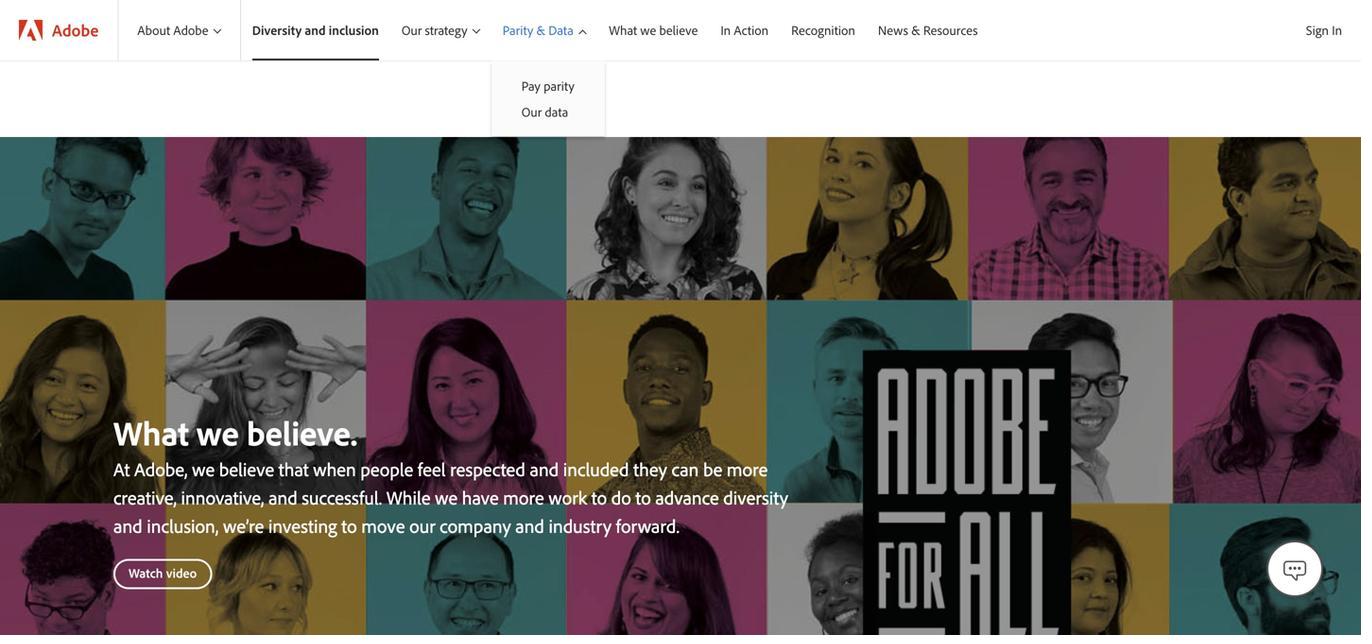 Task type: locate. For each thing, give the bounding box(es) containing it.
inclusion,
[[147, 514, 219, 538]]

and down that
[[269, 485, 298, 510]]

in left action
[[721, 22, 731, 38]]

adobe right "about"
[[173, 22, 209, 38]]

when
[[313, 457, 356, 481]]

to right do
[[636, 485, 651, 510]]

more
[[727, 457, 768, 481], [503, 485, 544, 510]]

in right sign
[[1333, 22, 1343, 38]]

1 horizontal spatial in
[[1333, 22, 1343, 38]]

1 horizontal spatial adobe
[[173, 22, 209, 38]]

what we believe
[[609, 22, 698, 38]]

what for believe.
[[113, 411, 189, 454]]

our data link
[[491, 99, 605, 125]]

while
[[387, 485, 431, 510]]

our left the data
[[522, 104, 542, 120]]

industry
[[549, 514, 612, 538]]

recognition
[[792, 22, 856, 38]]

our inside dropdown button
[[402, 22, 422, 38]]

1 vertical spatial our
[[522, 104, 542, 120]]

1 vertical spatial what
[[113, 411, 189, 454]]

move
[[361, 514, 405, 538]]

about adobe
[[138, 22, 209, 38]]

action
[[734, 22, 769, 38]]

our left the strategy
[[402, 22, 422, 38]]

& inside the news & resources link
[[912, 22, 921, 38]]

advance
[[656, 485, 719, 510]]

0 horizontal spatial &
[[537, 22, 546, 38]]

0 vertical spatial what
[[609, 22, 637, 38]]

in inside button
[[1333, 22, 1343, 38]]

what we believe. at adobe, we believe that when people feel respected and included they can be more creative, innovative, and successful. while we have more work to do to advance diversity and inclusion, we're investing to move our company and industry forward.
[[113, 411, 789, 538]]

what up the adobe,
[[113, 411, 189, 454]]

0 horizontal spatial more
[[503, 485, 544, 510]]

included
[[563, 457, 629, 481]]

and down creative,
[[113, 514, 142, 538]]

data
[[549, 22, 574, 38]]

to down successful.
[[342, 514, 357, 538]]

to
[[592, 485, 607, 510], [636, 485, 651, 510], [342, 514, 357, 538]]

&
[[537, 22, 546, 38], [912, 22, 921, 38]]

parity
[[503, 22, 534, 38]]

1 & from the left
[[537, 22, 546, 38]]

believe left the in action
[[660, 22, 698, 38]]

0 vertical spatial more
[[727, 457, 768, 481]]

in action
[[721, 22, 769, 38]]

be
[[704, 457, 723, 481]]

inclusion
[[329, 22, 379, 38]]

video
[[166, 565, 197, 581]]

resources
[[924, 22, 978, 38]]

& right news at the right of the page
[[912, 22, 921, 38]]

what
[[609, 22, 637, 38], [113, 411, 189, 454]]

what for believe
[[609, 22, 637, 38]]

and
[[305, 22, 326, 38], [530, 457, 559, 481], [269, 485, 298, 510], [113, 514, 142, 538], [516, 514, 545, 538]]

believe.
[[247, 411, 358, 454]]

company
[[440, 514, 511, 538]]

we
[[641, 22, 656, 38], [197, 411, 239, 454], [192, 457, 215, 481], [435, 485, 458, 510]]

our inside group
[[522, 104, 542, 120]]

what inside what we believe. at adobe, we believe that when people feel respected and included they can be more creative, innovative, and successful. while we have more work to do to advance diversity and inclusion, we're investing to move our company and industry forward.
[[113, 411, 189, 454]]

sign in button
[[1303, 14, 1347, 46]]

news
[[878, 22, 909, 38]]

1 vertical spatial believe
[[219, 457, 274, 481]]

1 horizontal spatial what
[[609, 22, 637, 38]]

adobe left "about"
[[52, 19, 99, 41]]

can
[[672, 457, 699, 481]]

1 horizontal spatial &
[[912, 22, 921, 38]]

0 horizontal spatial in
[[721, 22, 731, 38]]

sign in
[[1307, 22, 1343, 38]]

in action link
[[710, 0, 780, 61]]

adobe
[[52, 19, 99, 41], [173, 22, 209, 38]]

sign
[[1307, 22, 1329, 38]]

what we believe link
[[598, 0, 710, 61]]

& left data
[[537, 22, 546, 38]]

parity & data button
[[491, 0, 598, 61]]

about
[[138, 22, 170, 38]]

1 horizontal spatial more
[[727, 457, 768, 481]]

more right have
[[503, 485, 544, 510]]

believe
[[660, 22, 698, 38], [219, 457, 274, 481]]

strategy
[[425, 22, 468, 38]]

what right data
[[609, 22, 637, 38]]

our
[[402, 22, 422, 38], [522, 104, 542, 120]]

2 & from the left
[[912, 22, 921, 38]]

0 horizontal spatial our
[[402, 22, 422, 38]]

to left do
[[592, 485, 607, 510]]

innovative,
[[181, 485, 264, 510]]

0 horizontal spatial believe
[[219, 457, 274, 481]]

0 horizontal spatial what
[[113, 411, 189, 454]]

watch
[[129, 565, 163, 581]]

news & resources link
[[867, 0, 990, 61]]

watch video
[[129, 565, 197, 581]]

& inside 'parity & data' popup button
[[537, 22, 546, 38]]

1 horizontal spatial believe
[[660, 22, 698, 38]]

and left industry at the bottom left of the page
[[516, 514, 545, 538]]

our for our strategy
[[402, 22, 422, 38]]

1 horizontal spatial to
[[592, 485, 607, 510]]

0 vertical spatial our
[[402, 22, 422, 38]]

1 horizontal spatial our
[[522, 104, 542, 120]]

2 horizontal spatial to
[[636, 485, 651, 510]]

1 in from the left
[[1333, 22, 1343, 38]]

adobe inside popup button
[[173, 22, 209, 38]]

adobe link
[[0, 0, 118, 61]]

group
[[491, 61, 605, 136]]

in
[[1333, 22, 1343, 38], [721, 22, 731, 38]]

believe up innovative,
[[219, 457, 274, 481]]

more up diversity
[[727, 457, 768, 481]]



Task type: vqa. For each thing, say whether or not it's contained in the screenshot.
"Watch overview video"
no



Task type: describe. For each thing, give the bounding box(es) containing it.
our data
[[522, 104, 569, 120]]

parity & data
[[503, 22, 574, 38]]

parity
[[544, 78, 575, 94]]

diversity
[[252, 22, 302, 38]]

our
[[410, 514, 436, 538]]

believe inside what we believe. at adobe, we believe that when people feel respected and included they can be more creative, innovative, and successful. while we have more work to do to advance diversity and inclusion, we're investing to move our company and industry forward.
[[219, 457, 274, 481]]

pay parity link
[[491, 73, 605, 99]]

pay parity
[[522, 78, 575, 94]]

forward.
[[616, 514, 680, 538]]

group containing pay parity
[[491, 61, 605, 136]]

work
[[549, 485, 587, 510]]

our strategy
[[402, 22, 468, 38]]

adobe,
[[134, 457, 188, 481]]

investing
[[268, 514, 337, 538]]

people
[[361, 457, 413, 481]]

diversity and inclusion link
[[241, 0, 390, 61]]

our strategy button
[[390, 0, 491, 61]]

respected
[[450, 457, 526, 481]]

0 horizontal spatial to
[[342, 514, 357, 538]]

0 vertical spatial believe
[[660, 22, 698, 38]]

creative,
[[113, 485, 177, 510]]

our for our data
[[522, 104, 542, 120]]

and up work
[[530, 457, 559, 481]]

0 horizontal spatial adobe
[[52, 19, 99, 41]]

diversity
[[724, 485, 789, 510]]

recognition link
[[780, 0, 867, 61]]

& for news
[[912, 22, 921, 38]]

1 vertical spatial more
[[503, 485, 544, 510]]

have
[[462, 485, 499, 510]]

data
[[545, 104, 569, 120]]

that
[[279, 457, 309, 481]]

diversity and inclusion
[[252, 22, 379, 38]]

& for parity
[[537, 22, 546, 38]]

pay
[[522, 78, 541, 94]]

watch video link
[[113, 559, 212, 589]]

do
[[612, 485, 631, 510]]

news & resources
[[878, 22, 978, 38]]

we're
[[223, 514, 264, 538]]

and right "diversity"
[[305, 22, 326, 38]]

they
[[634, 457, 667, 481]]

feel
[[418, 457, 446, 481]]

2 in from the left
[[721, 22, 731, 38]]

at
[[113, 457, 130, 481]]

about adobe button
[[119, 0, 240, 61]]

successful.
[[302, 485, 382, 510]]



